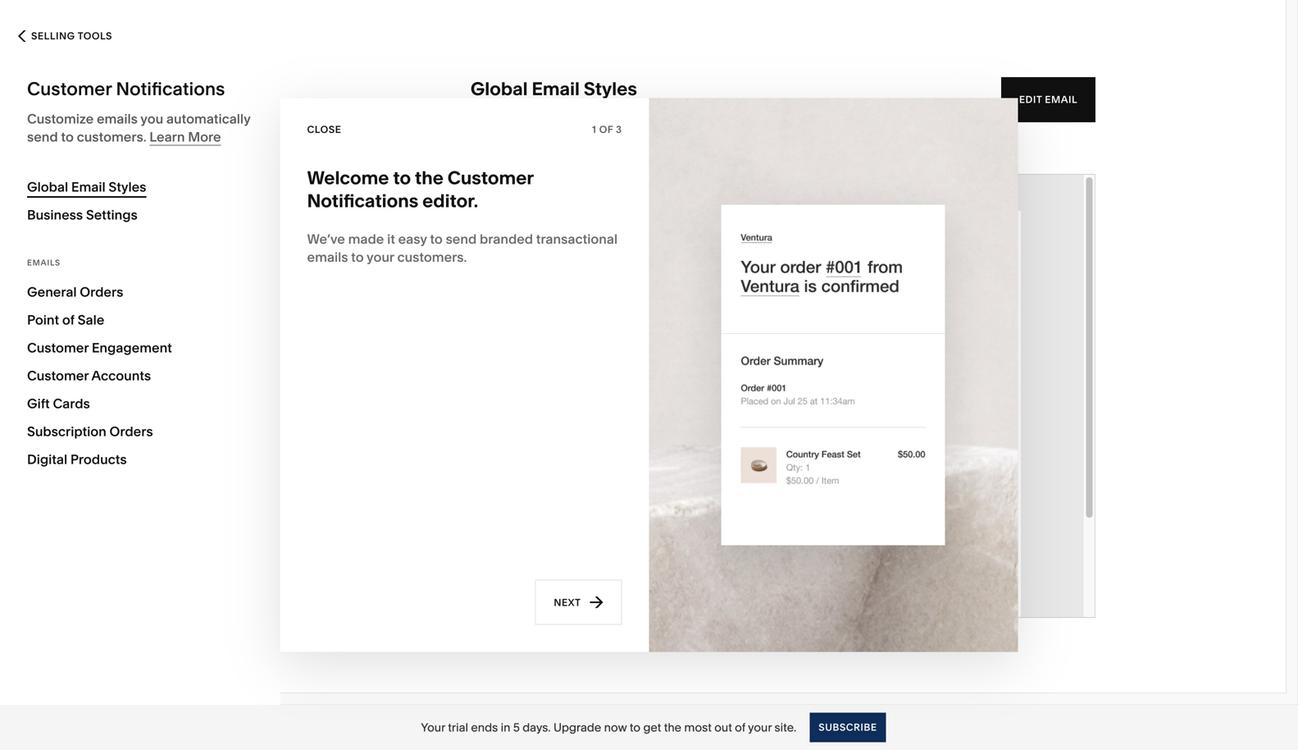 Task type: describe. For each thing, give the bounding box(es) containing it.
customer accounts
[[27, 368, 151, 384]]

customize emails you automatically send to customers.
[[27, 111, 251, 145]]

across
[[625, 112, 666, 128]]

learn more
[[150, 129, 221, 145]]

learn
[[150, 129, 185, 145]]

customer for customer accounts
[[27, 368, 89, 384]]

customer inside welcome to the customer notifications editor.
[[448, 167, 534, 189]]

notifications
[[780, 112, 857, 128]]

to inside welcome to the customer notifications editor.
[[393, 167, 411, 189]]

more
[[188, 129, 221, 145]]

emails
[[27, 258, 61, 268]]

automatically
[[167, 111, 251, 127]]

customer accounts link
[[27, 362, 254, 390]]

accounts
[[91, 368, 151, 384]]

a
[[516, 112, 524, 128]]

point of sale link
[[27, 306, 254, 334]]

close
[[307, 123, 342, 135]]

transactional
[[536, 231, 618, 247]]

global for global email styles edit email create a consistent look across all your customer notifications by editing global styles like color, font, header, and footer.
[[471, 78, 528, 100]]

font,
[[573, 130, 601, 146]]

get
[[644, 720, 662, 734]]

business
[[27, 207, 83, 223]]

subscription orders link
[[27, 418, 254, 446]]

in
[[501, 720, 511, 734]]

settings
[[86, 207, 138, 223]]

the inside welcome to the customer notifications editor.
[[415, 167, 444, 189]]

footer.
[[681, 130, 721, 146]]

welcome
[[307, 167, 389, 189]]

customer notifications
[[27, 78, 225, 100]]

color,
[[535, 130, 570, 146]]

customers. inside we've made it easy to send branded transactional emails to your customers.
[[398, 249, 467, 265]]

customer for customer engagement
[[27, 340, 89, 356]]

your trial ends in 5 days. upgrade now to get the most out of your site.
[[421, 720, 797, 734]]

customize
[[27, 111, 94, 127]]

close button
[[307, 115, 342, 144]]

out
[[715, 720, 733, 734]]

notifications inside welcome to the customer notifications editor.
[[307, 190, 419, 212]]

easy
[[398, 231, 427, 247]]

learn more link
[[150, 129, 221, 146]]

email for global email styles
[[71, 179, 106, 195]]

digital
[[27, 451, 67, 467]]

next button
[[535, 580, 622, 625]]

2 vertical spatial your
[[748, 720, 772, 734]]

we've
[[307, 231, 345, 247]]

general orders link
[[27, 278, 254, 306]]

customer engagement
[[27, 340, 172, 356]]

edit
[[1020, 94, 1043, 105]]

branded
[[480, 231, 533, 247]]

you
[[141, 111, 163, 127]]

emails inside customize emails you automatically send to customers.
[[97, 111, 138, 127]]

of for point
[[62, 312, 75, 328]]

and
[[654, 130, 678, 146]]

styles for global email styles edit email create a consistent look across all your customer notifications by editing global styles like color, font, header, and footer.
[[584, 78, 638, 100]]

selling tools button
[[0, 18, 130, 54]]

gift cards link
[[27, 390, 254, 418]]

point of sale
[[27, 312, 104, 328]]

engagement
[[92, 340, 172, 356]]

create
[[471, 112, 513, 128]]

global
[[925, 112, 965, 128]]

send inside we've made it easy to send branded transactional emails to your customers.
[[446, 231, 477, 247]]



Task type: vqa. For each thing, say whether or not it's contained in the screenshot.
Subscribe button
no



Task type: locate. For each thing, give the bounding box(es) containing it.
1
[[592, 123, 597, 135]]

email
[[532, 78, 580, 100], [1046, 94, 1078, 105], [71, 179, 106, 195]]

5
[[514, 720, 520, 734]]

customer down styles
[[448, 167, 534, 189]]

customer
[[717, 112, 777, 128]]

0 vertical spatial of
[[600, 123, 614, 135]]

customer
[[27, 78, 112, 100], [448, 167, 534, 189], [27, 340, 89, 356], [27, 368, 89, 384]]

next
[[554, 597, 581, 608]]

to down made
[[351, 249, 364, 265]]

tools
[[78, 30, 112, 42]]

digital products
[[27, 451, 127, 467]]

your down the it
[[367, 249, 394, 265]]

send down editor.
[[446, 231, 477, 247]]

selling tools
[[31, 30, 112, 42]]

notifications up you
[[116, 78, 225, 100]]

0 horizontal spatial the
[[415, 167, 444, 189]]

consistent
[[527, 112, 592, 128]]

trial
[[448, 720, 469, 734]]

your inside global email styles edit email create a consistent look across all your customer notifications by editing global styles like color, font, header, and footer.
[[686, 112, 714, 128]]

to
[[61, 129, 74, 145], [393, 167, 411, 189], [430, 231, 443, 247], [351, 249, 364, 265], [630, 720, 641, 734]]

send
[[27, 129, 58, 145], [446, 231, 477, 247]]

notifications
[[116, 78, 225, 100], [307, 190, 419, 212]]

emails down we've at the left top of the page
[[307, 249, 348, 265]]

subscription
[[27, 423, 107, 439]]

customer for customer notifications
[[27, 78, 112, 100]]

0 vertical spatial styles
[[584, 78, 638, 100]]

orders
[[80, 284, 123, 300], [110, 423, 153, 439]]

now
[[604, 720, 627, 734]]

0 vertical spatial notifications
[[116, 78, 225, 100]]

0 horizontal spatial of
[[62, 312, 75, 328]]

0 horizontal spatial emails
[[97, 111, 138, 127]]

editor.
[[423, 190, 478, 212]]

0 horizontal spatial email
[[71, 179, 106, 195]]

edit email button
[[1002, 77, 1096, 122]]

the right 'get'
[[664, 720, 682, 734]]

styles
[[471, 130, 507, 146]]

0 horizontal spatial send
[[27, 129, 58, 145]]

2 horizontal spatial email
[[1046, 94, 1078, 105]]

to down customize at the left top of the page
[[61, 129, 74, 145]]

emails inside we've made it easy to send branded transactional emails to your customers.
[[307, 249, 348, 265]]

1 of 3
[[592, 123, 622, 135]]

0 vertical spatial orders
[[80, 284, 123, 300]]

customers.
[[77, 129, 146, 145], [398, 249, 467, 265]]

email right 'edit'
[[1046, 94, 1078, 105]]

customer engagement link
[[27, 334, 254, 362]]

the
[[415, 167, 444, 189], [664, 720, 682, 734]]

customers. down you
[[77, 129, 146, 145]]

header,
[[604, 130, 651, 146]]

cards
[[53, 396, 90, 412]]

orders up sale
[[80, 284, 123, 300]]

gift
[[27, 396, 50, 412]]

global email styles edit email create a consistent look across all your customer notifications by editing global styles like color, font, header, and footer.
[[471, 78, 1078, 146]]

of right 1
[[600, 123, 614, 135]]

emails
[[97, 111, 138, 127], [307, 249, 348, 265]]

1 vertical spatial your
[[367, 249, 394, 265]]

the up editor.
[[415, 167, 444, 189]]

upgrade
[[554, 720, 602, 734]]

digital products link
[[27, 446, 254, 473]]

orders for subscription orders
[[110, 423, 153, 439]]

global up create
[[471, 78, 528, 100]]

0 horizontal spatial notifications
[[116, 78, 225, 100]]

of right out
[[735, 720, 746, 734]]

gift cards
[[27, 396, 90, 412]]

it
[[387, 231, 395, 247]]

of
[[600, 123, 614, 135], [62, 312, 75, 328], [735, 720, 746, 734]]

styles
[[584, 78, 638, 100], [109, 179, 146, 195]]

your left site.
[[748, 720, 772, 734]]

global email styles
[[27, 179, 146, 195]]

notifications down welcome
[[307, 190, 419, 212]]

subscription orders
[[27, 423, 153, 439]]

made
[[348, 231, 384, 247]]

styles up look
[[584, 78, 638, 100]]

3
[[616, 123, 622, 135]]

customers. inside customize emails you automatically send to customers.
[[77, 129, 146, 145]]

global email styles link
[[27, 173, 254, 201]]

we've made it easy to send branded transactional emails to your customers.
[[307, 231, 618, 265]]

1 horizontal spatial emails
[[307, 249, 348, 265]]

your up "footer."
[[686, 112, 714, 128]]

0 vertical spatial customers.
[[77, 129, 146, 145]]

1 vertical spatial emails
[[307, 249, 348, 265]]

styles for global email styles
[[109, 179, 146, 195]]

1 horizontal spatial styles
[[584, 78, 638, 100]]

send down customize at the left top of the page
[[27, 129, 58, 145]]

1 horizontal spatial the
[[664, 720, 682, 734]]

products
[[70, 451, 127, 467]]

ends
[[471, 720, 498, 734]]

customer up "gift cards"
[[27, 368, 89, 384]]

send inside customize emails you automatically send to customers.
[[27, 129, 58, 145]]

0 horizontal spatial customers.
[[77, 129, 146, 145]]

0 vertical spatial emails
[[97, 111, 138, 127]]

2 horizontal spatial your
[[748, 720, 772, 734]]

sale
[[78, 312, 104, 328]]

styles up business settings link
[[109, 179, 146, 195]]

customer up customize at the left top of the page
[[27, 78, 112, 100]]

1 horizontal spatial notifications
[[307, 190, 419, 212]]

email for global email styles edit email create a consistent look across all your customer notifications by editing global styles like color, font, header, and footer.
[[532, 78, 580, 100]]

most
[[685, 720, 712, 734]]

by
[[860, 112, 875, 128]]

1 vertical spatial customers.
[[398, 249, 467, 265]]

styles inside global email styles edit email create a consistent look across all your customer notifications by editing global styles like color, font, header, and footer.
[[584, 78, 638, 100]]

0 horizontal spatial your
[[367, 249, 394, 265]]

business settings link
[[27, 201, 254, 229]]

1 vertical spatial styles
[[109, 179, 146, 195]]

0 horizontal spatial styles
[[109, 179, 146, 195]]

selling
[[31, 30, 75, 42]]

1 vertical spatial of
[[62, 312, 75, 328]]

business settings
[[27, 207, 138, 223]]

point
[[27, 312, 59, 328]]

0 vertical spatial global
[[471, 78, 528, 100]]

1 vertical spatial the
[[664, 720, 682, 734]]

email up consistent
[[532, 78, 580, 100]]

1 vertical spatial orders
[[110, 423, 153, 439]]

of for 1
[[600, 123, 614, 135]]

site.
[[775, 720, 797, 734]]

to right welcome
[[393, 167, 411, 189]]

2 vertical spatial of
[[735, 720, 746, 734]]

1 horizontal spatial email
[[532, 78, 580, 100]]

1 vertical spatial notifications
[[307, 190, 419, 212]]

general orders
[[27, 284, 123, 300]]

1 vertical spatial send
[[446, 231, 477, 247]]

general
[[27, 284, 77, 300]]

1 horizontal spatial your
[[686, 112, 714, 128]]

orders down gift cards link
[[110, 423, 153, 439]]

to left 'get'
[[630, 720, 641, 734]]

your
[[421, 720, 446, 734]]

orders for general orders
[[80, 284, 123, 300]]

look
[[595, 112, 622, 128]]

all
[[669, 112, 684, 128]]

1 horizontal spatial send
[[446, 231, 477, 247]]

emails down customer notifications
[[97, 111, 138, 127]]

editing
[[878, 112, 922, 128]]

global up business
[[27, 179, 68, 195]]

email up business settings
[[71, 179, 106, 195]]

welcome to the customer notifications editor.
[[307, 167, 534, 212]]

0 vertical spatial your
[[686, 112, 714, 128]]

1 vertical spatial global
[[27, 179, 68, 195]]

like
[[510, 130, 532, 146]]

to right easy
[[430, 231, 443, 247]]

1 horizontal spatial of
[[600, 123, 614, 135]]

0 horizontal spatial global
[[27, 179, 68, 195]]

of left sale
[[62, 312, 75, 328]]

global for global email styles
[[27, 179, 68, 195]]

1 horizontal spatial global
[[471, 78, 528, 100]]

customers. down easy
[[398, 249, 467, 265]]

your
[[686, 112, 714, 128], [367, 249, 394, 265], [748, 720, 772, 734]]

days.
[[523, 720, 551, 734]]

customer down point of sale
[[27, 340, 89, 356]]

0 vertical spatial the
[[415, 167, 444, 189]]

2 horizontal spatial of
[[735, 720, 746, 734]]

global inside global email styles edit email create a consistent look across all your customer notifications by editing global styles like color, font, header, and footer.
[[471, 78, 528, 100]]

0 vertical spatial send
[[27, 129, 58, 145]]

your inside we've made it easy to send branded transactional emails to your customers.
[[367, 249, 394, 265]]

to inside customize emails you automatically send to customers.
[[61, 129, 74, 145]]

1 horizontal spatial customers.
[[398, 249, 467, 265]]



